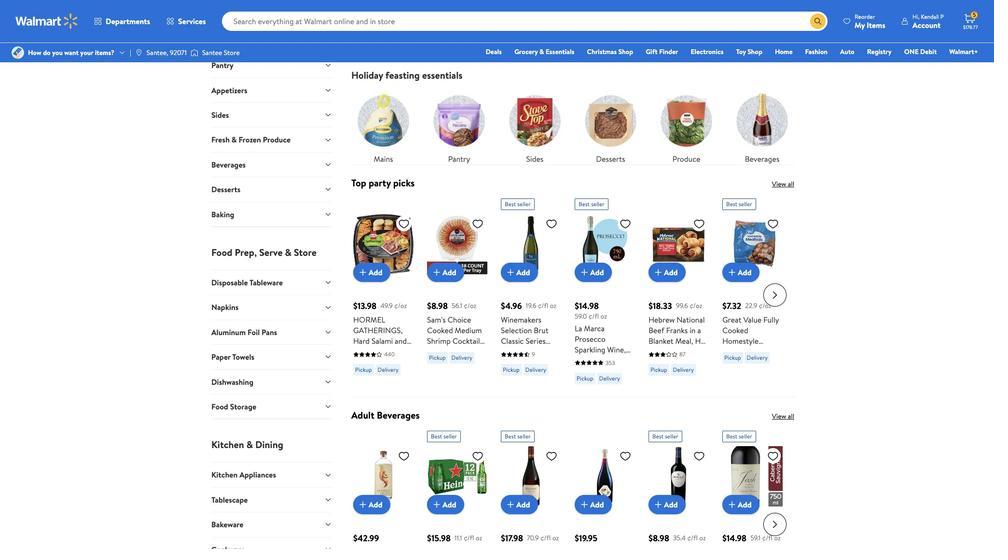Task type: vqa. For each thing, say whether or not it's contained in the screenshot.
the leftmost Beverages
yes



Task type: describe. For each thing, give the bounding box(es) containing it.
shop for start the festivities with easy, low-prep bites.
[[367, 38, 382, 47]]

delivery up tray
[[378, 366, 399, 374]]

¢/oz for $8.98
[[464, 301, 477, 310]]

best for $15.98
[[431, 432, 442, 440]]

add for add button for heineken original lager beer, 12pk 12oz btls, 5% alcohol by volume image
[[443, 499, 457, 510]]

add to favorites list, starla wines non- alcoholic red blend image
[[620, 450, 632, 462]]

product group containing $7.32
[[723, 195, 783, 393]]

bakeware button
[[211, 512, 332, 537]]

shop now for fresh
[[519, 38, 548, 47]]

walmart+ link
[[946, 46, 983, 57]]

list item containing start the festivities with easy, low-prep bites.
[[346, 0, 497, 58]]

pickup down dog
[[651, 366, 668, 374]]

add to favorites list, great value fully cooked homestyle meatballs, 32 oz (frozen) image
[[768, 218, 779, 230]]

product group containing $18.33
[[649, 195, 709, 393]]

deli
[[353, 378, 367, 389]]

fashion
[[806, 47, 828, 56]]

sips—
[[769, 8, 785, 18]]

add button for the seedlip grove 42 - non-alcoholic spirit | calorie free, sugar free | non-alcoholic cocktails | 23.7fl oz (700ml) image
[[353, 495, 390, 514]]

cocktail
[[453, 336, 480, 346]]

add to favorites list, winemakers selection brut classic series spain sparkling wine , 750 ml glass, abv 11.00% image
[[546, 218, 558, 230]]

next slide for product carousel list image for top party picks
[[764, 283, 787, 306]]

electronics
[[691, 47, 724, 56]]

deals link
[[482, 46, 506, 57]]

add to cart image for great value fully cooked homestyle meatballs, 32 oz (frozen) image
[[727, 267, 738, 278]]

meatballs,
[[723, 346, 757, 357]]

1 horizontal spatial beverages
[[377, 409, 420, 422]]

snack,
[[665, 346, 686, 357]]

22.9
[[746, 301, 758, 310]]

sam's
[[427, 314, 446, 325]]

pans
[[262, 327, 277, 337]]

bogle cabernet sauvignon wine, california, 750ml glass bottle, 14.5% abv, 5- 5oz servings image
[[649, 446, 709, 507]]

services
[[178, 16, 206, 27]]

best seller for $8.98
[[653, 432, 679, 440]]

kitchen appliances button
[[211, 462, 332, 487]]

& for grocery & essentials
[[540, 47, 544, 56]]

holiday feasting essentials
[[352, 69, 463, 82]]

delivery down cocktail
[[452, 354, 473, 362]]

view all for adult beverages
[[772, 412, 795, 421]]

¢/fl inside $4.96 19.6 ¢/fl oz winemakers selection brut classic series spain sparkling wine , 750 ml glass, abv 11.00%
[[538, 301, 549, 310]]

want
[[64, 48, 79, 57]]

shop right christmas
[[619, 47, 634, 56]]

Search search field
[[222, 12, 828, 31]]

shop now for bevs
[[671, 38, 699, 47]]

add button for bogle cabernet sauvignon wine, california, 750ml glass bottle, 14.5% abv, 5- 5oz servings 'image'
[[649, 495, 686, 514]]

christmas shop
[[587, 47, 634, 56]]

santee, 92071
[[147, 48, 187, 57]]

seller for $14.98
[[592, 200, 605, 208]]

$15.98
[[427, 532, 451, 544]]

product
[[600, 365, 626, 376]]

account
[[913, 20, 941, 30]]

pantry inside dropdown button
[[211, 60, 234, 71]]

appetizers button
[[211, 78, 332, 102]]

sides inside list
[[527, 154, 544, 164]]

serve
[[259, 246, 283, 259]]

la marca prosecco sparkling wine, 750ml glass bottle, product of italy image
[[575, 214, 635, 274]]

32 inside $7.32 22.9 ¢/oz great value fully cooked homestyle meatballs, 32 oz (frozen)
[[758, 346, 767, 357]]

16
[[427, 357, 434, 368]]

add for add button associated with great value fully cooked homestyle meatballs, 32 oz (frozen) image
[[738, 267, 752, 278]]

salami
[[372, 336, 393, 346]]

plan
[[211, 4, 230, 17]]

add to favorites list, sam's choice cooked medium shrimp cocktail ring with sauce, 16 oz image
[[472, 218, 484, 230]]

deals
[[486, 47, 502, 56]]

toy
[[737, 47, 746, 56]]

Walmart Site-Wide search field
[[222, 12, 828, 31]]

$14.98 59.1 ¢/fl oz
[[723, 532, 781, 544]]

hormel
[[353, 314, 386, 325]]

add to favorites list, hebrew national beef franks in a blanket meal, hot dog snack, 18.4 oz, 32 count (frozen) image
[[694, 218, 705, 230]]

best seller for $4.96
[[505, 200, 531, 208]]

grocery & essentials
[[515, 47, 575, 56]]

59.1
[[751, 533, 761, 543]]

99.6
[[676, 301, 689, 310]]

best seller for $14.98
[[579, 200, 605, 208]]

seller up great value fully cooked homestyle meatballs, 32 oz (frozen) image
[[739, 200, 753, 208]]

add to favorites list, seedlip grove 42 - non-alcoholic spirit | calorie free, sugar free | non-alcoholic cocktails | 23.7fl oz (700ml) image
[[398, 450, 410, 462]]

shrimp
[[427, 336, 451, 346]]

sides link
[[503, 89, 567, 165]]

seller for $17.98
[[518, 432, 531, 440]]

$8.98 for oz
[[649, 532, 670, 544]]

aluminum
[[211, 327, 246, 337]]

9
[[532, 350, 535, 358]]

sides inside dropdown button
[[211, 110, 229, 120]]

grocery
[[515, 47, 538, 56]]

add for add button corresponding to meiomi california pinot noir red wine, 750 ml bottle, 13.5% abv image
[[517, 499, 530, 510]]

0 vertical spatial store
[[224, 48, 240, 57]]

cooked inside $8.98 56.1 ¢/oz sam's choice cooked medium shrimp cocktail ring with sauce, 16 oz
[[427, 325, 453, 336]]

1 vertical spatial store
[[294, 246, 317, 259]]

kitchen for kitchen & dining
[[211, 438, 244, 451]]

holiday
[[352, 69, 383, 82]]

fashion link
[[801, 46, 832, 57]]

list containing mains
[[346, 81, 801, 165]]

desserts inside list
[[596, 154, 626, 164]]

appetizers
[[211, 85, 248, 95]]

hi, kendall p account
[[913, 12, 945, 30]]

with cheese
[[353, 357, 395, 368]]

add for add button related to hebrew national beef franks in a blanket meal, hot dog snack, 18.4 oz, 32 count (frozen) image
[[664, 267, 678, 278]]

best up great value fully cooked homestyle meatballs, 32 oz (frozen) image
[[727, 200, 738, 208]]

delivery down 353
[[600, 374, 621, 382]]

add button for hormel gatherings, hard salami and pepperoni with cheese and crackers,  28oz deli party tray image
[[353, 263, 390, 282]]

$19.95
[[575, 532, 598, 544]]

add to cart image up the $42.99
[[357, 499, 369, 510]]

bakeware
[[211, 519, 244, 530]]

best seller up great value fully cooked homestyle meatballs, 32 oz (frozen) image
[[727, 200, 753, 208]]

best for $8.98
[[653, 432, 664, 440]]

pantry inside list
[[448, 154, 470, 164]]

adult beverages
[[352, 409, 420, 422]]

hebrew
[[649, 314, 675, 325]]

pickup down shrimp
[[429, 354, 446, 362]]

add to cart image for hebrew national beef franks in a blanket meal, hot dog snack, 18.4 oz, 32 count (frozen) image
[[653, 267, 664, 278]]

easy,
[[430, 8, 445, 18]]

of
[[628, 365, 635, 376]]

search icon image
[[815, 17, 822, 25]]

baking button
[[211, 202, 332, 226]]

shop for grab fresh or frozen treats to finish the night on a sweet note.
[[519, 38, 534, 47]]

glass,
[[501, 368, 520, 378]]

add for add button for starla wines non- alcoholic red blend image
[[591, 499, 604, 510]]

bites.
[[359, 18, 375, 28]]

do
[[43, 48, 51, 57]]

great
[[723, 314, 742, 325]]

56.1
[[452, 301, 463, 310]]

$14.98 59.0 ¢/fl oz la marca prosecco sparkling wine, 750ml glass bottle, product of italy
[[575, 300, 635, 387]]

meiomi california pinot noir red wine, 750 ml bottle, 13.5% abv image
[[501, 446, 562, 507]]

food for food prep, serve & store
[[211, 246, 233, 259]]

product group containing $13.98
[[353, 195, 414, 393]]

view all for top party picks
[[772, 179, 795, 189]]

shop now for the
[[367, 38, 396, 47]]

festivities
[[386, 8, 415, 18]]

paper
[[211, 352, 231, 362]]

food for food storage
[[211, 401, 228, 412]]

best for $14.98
[[579, 200, 590, 208]]

food prep, serve & store
[[211, 246, 317, 259]]

brut
[[534, 325, 549, 336]]

tablescape
[[211, 494, 248, 505]]

fresh
[[211, 134, 230, 145]]

food storage button
[[211, 394, 332, 419]]

plan your menu
[[211, 4, 277, 17]]

view all link for top party picks
[[772, 179, 795, 189]]

delicious bevs & mixers for stunning sips— cheers to that!
[[662, 8, 785, 28]]

add to favorites list, bogle cabernet sauvignon wine, california, 750ml glass bottle, 14.5% abv, 5- 5oz servings image
[[694, 450, 705, 462]]

(frozen) inside $18.33 99.6 ¢/oz hebrew national beef franks in a blanket meal, hot dog snack, 18.4 oz, 32 count (frozen)
[[649, 368, 677, 378]]

pantry button
[[211, 53, 332, 78]]

hebrew national beef franks in a blanket meal, hot dog snack, 18.4 oz, 32 count (frozen) image
[[649, 214, 709, 274]]

view for adult beverages
[[772, 412, 787, 421]]

best for $4.96
[[505, 200, 516, 208]]

¢/oz for $13.98
[[395, 301, 407, 310]]

one debit link
[[900, 46, 942, 57]]

$18.33
[[649, 300, 673, 312]]

delivery down 9
[[526, 366, 547, 374]]

view all link for adult beverages
[[772, 412, 795, 421]]

pantry link
[[427, 89, 492, 165]]

gift finder link
[[642, 46, 683, 57]]

product group containing $19.95
[[575, 427, 635, 549]]

mains link
[[352, 89, 416, 165]]

abv
[[522, 368, 537, 378]]

best seller up josh cellars cabernet sauvignon wine, 750 ml, bottle image
[[727, 432, 753, 440]]

prep
[[459, 8, 472, 18]]

oz for $8.98 35.4 ¢/fl oz
[[700, 533, 706, 543]]

essentials
[[422, 69, 463, 82]]

towels
[[232, 352, 255, 362]]

pickup down 750ml
[[577, 374, 594, 382]]

fresh & frozen produce
[[211, 134, 291, 145]]

35.4
[[674, 533, 686, 543]]

delivery down 87
[[673, 366, 694, 374]]

hormel gatherings, hard salami and pepperoni with cheese and crackers,  28oz deli party tray image
[[353, 214, 414, 274]]

$18.33 99.6 ¢/oz hebrew national beef franks in a blanket meal, hot dog snack, 18.4 oz, 32 count (frozen)
[[649, 300, 709, 378]]

seller for $8.98
[[665, 432, 679, 440]]

wine
[[501, 357, 518, 368]]

how
[[28, 48, 41, 57]]

add button for heineken original lager beer, 12pk 12oz btls, 5% alcohol by volume image
[[427, 495, 464, 514]]

santee,
[[147, 48, 168, 57]]

¢/fl for $15.98
[[464, 533, 474, 543]]

32 inside $18.33 99.6 ¢/oz hebrew national beef franks in a blanket meal, hot dog snack, 18.4 oz, 32 count (frozen)
[[660, 357, 668, 368]]

christmas
[[587, 47, 617, 56]]

electronics link
[[687, 46, 728, 57]]

oz for $15.98 11.1 ¢/fl oz
[[476, 533, 482, 543]]

reorder my items
[[855, 12, 886, 30]]

add for add button corresponding to hormel gatherings, hard salami and pepperoni with cheese and crackers,  28oz deli party tray image
[[369, 267, 383, 278]]

oz for $14.98 59.1 ¢/fl oz
[[775, 533, 781, 543]]

starla wines non- alcoholic red blend image
[[575, 446, 635, 507]]

seller up josh cellars cabernet sauvignon wine, 750 ml, bottle image
[[739, 432, 753, 440]]

add to cart image for hormel gatherings, hard salami and pepperoni with cheese and crackers,  28oz deli party tray image
[[357, 267, 369, 278]]

sweet
[[541, 18, 559, 28]]

pickup left ,
[[503, 366, 520, 374]]

sparkling inside $4.96 19.6 ¢/fl oz winemakers selection brut classic series spain sparkling wine , 750 ml glass, abv 11.00%
[[521, 346, 552, 357]]

¢/fl for $14.98
[[763, 533, 773, 543]]

add for la marca prosecco sparkling wine, 750ml glass bottle, product of italy image's add button
[[591, 267, 604, 278]]



Task type: locate. For each thing, give the bounding box(es) containing it.
oz right 70.9
[[553, 533, 559, 543]]

national
[[677, 314, 705, 325]]

1 horizontal spatial produce
[[673, 154, 701, 164]]

count
[[670, 357, 691, 368]]

a inside $18.33 99.6 ¢/oz hebrew national beef franks in a blanket meal, hot dog snack, 18.4 oz, 32 count (frozen)
[[698, 325, 702, 336]]

add button for great value fully cooked homestyle meatballs, 32 oz (frozen) image
[[723, 263, 760, 282]]

5
[[974, 11, 977, 19]]

now for the
[[384, 38, 396, 47]]

¢/oz right 22.9
[[759, 301, 772, 310]]

and right salami
[[395, 336, 407, 346]]

oz up marca
[[601, 312, 607, 321]]

&
[[706, 8, 710, 18], [540, 47, 544, 56], [232, 134, 237, 145], [285, 246, 292, 259], [247, 438, 253, 451]]

oz right 16
[[436, 357, 443, 368]]

¢/oz for $18.33
[[690, 301, 703, 310]]

0 vertical spatial pantry
[[211, 60, 234, 71]]

add to cart image for josh cellars cabernet sauvignon wine, 750 ml, bottle image
[[727, 499, 738, 510]]

$42.99
[[353, 532, 379, 544]]

add to favorites list, heineken original lager beer, 12pk 12oz btls, 5% alcohol by volume image
[[472, 450, 484, 462]]

¢/oz for $7.32
[[759, 301, 772, 310]]

1 vertical spatial view
[[772, 412, 787, 421]]

1 horizontal spatial sides
[[527, 154, 544, 164]]

0 vertical spatial next slide for product carousel list image
[[764, 283, 787, 306]]

best up la marca prosecco sparkling wine, 750ml glass bottle, product of italy image
[[579, 200, 590, 208]]

1 horizontal spatial  image
[[191, 48, 198, 57]]

$7.32 22.9 ¢/oz great value fully cooked homestyle meatballs, 32 oz (frozen)
[[723, 300, 779, 368]]

0 horizontal spatial $14.98
[[575, 300, 599, 312]]

0 vertical spatial sides
[[211, 110, 229, 120]]

now for bevs
[[687, 38, 699, 47]]

shop now down on
[[519, 38, 548, 47]]

0 horizontal spatial 32
[[660, 357, 668, 368]]

view for top party picks
[[772, 179, 787, 189]]

walmart image
[[15, 14, 78, 29]]

¢/fl right 70.9
[[541, 533, 551, 543]]

seller up winemakers selection brut classic series spain sparkling wine , 750 ml glass, abv 11.00% image
[[518, 200, 531, 208]]

grab fresh or frozen treats to finish the night on a sweet note.
[[511, 8, 625, 28]]

a
[[537, 18, 540, 28], [698, 325, 702, 336]]

best seller up meiomi california pinot noir red wine, 750 ml bottle, 13.5% abv image
[[505, 432, 531, 440]]

2 now from the left
[[536, 38, 548, 47]]

add to cart image for $14.98
[[579, 267, 591, 278]]

the inside start the festivities with easy, low-prep bites.
[[375, 8, 385, 18]]

& for kitchen & dining
[[247, 438, 253, 451]]

beverages inside dropdown button
[[211, 159, 246, 170]]

1 horizontal spatial store
[[294, 246, 317, 259]]

¢/fl inside $15.98 11.1 ¢/fl oz
[[464, 533, 474, 543]]

add button up '$7.32'
[[723, 263, 760, 282]]

0 horizontal spatial (frozen)
[[649, 368, 677, 378]]

disposable tableware button
[[211, 270, 332, 295]]

on
[[528, 18, 535, 28]]

$17.98
[[501, 532, 523, 544]]

0 horizontal spatial now
[[384, 38, 396, 47]]

auto
[[841, 47, 855, 56]]

1 view from the top
[[772, 179, 787, 189]]

desserts inside dropdown button
[[211, 184, 241, 195]]

add to cart image up $15.98
[[431, 499, 443, 510]]

kitchen inside dropdown button
[[211, 470, 238, 480]]

add to cart image up '$7.32'
[[727, 267, 738, 278]]

food inside dropdown button
[[211, 401, 228, 412]]

great value fully cooked homestyle meatballs, 32 oz (frozen) image
[[723, 214, 783, 274]]

1 all from the top
[[788, 179, 795, 189]]

2 cooked from the left
[[723, 325, 749, 336]]

with inside $8.98 56.1 ¢/oz sam's choice cooked medium shrimp cocktail ring with sauce, 16 oz
[[444, 346, 459, 357]]

delivery down homestyle
[[747, 354, 768, 362]]

with inside start the festivities with easy, low-prep bites.
[[416, 8, 429, 18]]

0 vertical spatial a
[[537, 18, 540, 28]]

night
[[511, 18, 526, 28]]

add to favorites list, meiomi california pinot noir red wine, 750 ml bottle, 13.5% abv image
[[546, 450, 558, 462]]

1 list item from the left
[[346, 0, 497, 58]]

1 horizontal spatial $8.98
[[649, 532, 670, 544]]

winemakers selection brut classic series spain sparkling wine , 750 ml glass, abv 11.00% image
[[501, 214, 562, 274]]

0 vertical spatial view all
[[772, 179, 795, 189]]

add to cart image
[[505, 267, 517, 278], [579, 267, 591, 278], [357, 499, 369, 510], [579, 499, 591, 510], [653, 499, 664, 510]]

add to favorites list, josh cellars cabernet sauvignon wine, 750 ml, bottle image
[[768, 450, 779, 462]]

storage
[[230, 401, 256, 412]]

add to cart image for $4.96
[[505, 267, 517, 278]]

list
[[346, 0, 801, 58], [346, 81, 801, 165]]

$8.98 up sam's
[[427, 300, 448, 312]]

1 horizontal spatial desserts
[[596, 154, 626, 164]]

0 vertical spatial desserts
[[596, 154, 626, 164]]

1 horizontal spatial pantry
[[448, 154, 470, 164]]

add button for winemakers selection brut classic series spain sparkling wine , 750 ml glass, abv 11.00% image
[[501, 263, 538, 282]]

1 vertical spatial all
[[788, 412, 795, 421]]

cooked up meatballs,
[[723, 325, 749, 336]]

sparkling inside $14.98 59.0 ¢/fl oz la marca prosecco sparkling wine, 750ml glass bottle, product of italy
[[575, 344, 606, 355]]

add button up 56.1
[[427, 263, 464, 282]]

wine,
[[608, 344, 626, 355]]

add for add button corresponding to josh cellars cabernet sauvignon wine, 750 ml, bottle image
[[738, 499, 752, 510]]

¢/fl inside $14.98 59.0 ¢/fl oz la marca prosecco sparkling wine, 750ml glass bottle, product of italy
[[589, 312, 599, 321]]

next slide for product carousel list image
[[764, 283, 787, 306], [764, 513, 787, 536]]

the inside grab fresh or frozen treats to finish the night on a sweet note.
[[615, 8, 625, 18]]

0 horizontal spatial store
[[224, 48, 240, 57]]

food left storage
[[211, 401, 228, 412]]

baking
[[211, 209, 235, 220]]

desserts link
[[579, 89, 643, 165]]

0 horizontal spatial a
[[537, 18, 540, 28]]

seller for $15.98
[[444, 432, 457, 440]]

1 vertical spatial and
[[396, 357, 408, 368]]

1 horizontal spatial to
[[683, 18, 690, 28]]

best for $17.98
[[505, 432, 516, 440]]

spain
[[501, 346, 519, 357]]

32 right oz, on the bottom right
[[660, 357, 668, 368]]

add for winemakers selection brut classic series spain sparkling wine , 750 ml glass, abv 11.00% image's add button
[[517, 267, 530, 278]]

32 right meatballs,
[[758, 346, 767, 357]]

1 vertical spatial pantry
[[448, 154, 470, 164]]

0 vertical spatial kitchen
[[211, 438, 244, 451]]

add for the seedlip grove 42 - non-alcoholic spirit | calorie free, sugar free | non-alcoholic cocktails | 23.7fl oz (700ml) image's add button
[[369, 499, 383, 510]]

1 horizontal spatial cooked
[[723, 325, 749, 336]]

beverages link
[[731, 89, 795, 165]]

view up the add to favorites list, josh cellars cabernet sauvignon wine, 750 ml, bottle icon
[[772, 412, 787, 421]]

$14.98 for $14.98 59.1 ¢/fl oz
[[723, 532, 747, 544]]

¢/oz right 99.6 on the right of page
[[690, 301, 703, 310]]

aluminum foil pans
[[211, 327, 277, 337]]

value
[[744, 314, 762, 325]]

view all link up add to favorites list, great value fully cooked homestyle meatballs, 32 oz (frozen) image
[[772, 179, 795, 189]]

add to cart image up $4.96
[[505, 267, 517, 278]]

list containing start the festivities with easy, low-prep bites.
[[346, 0, 801, 58]]

add to cart image up "$14.98 59.1 ¢/fl oz"
[[727, 499, 738, 510]]

now for fresh
[[536, 38, 548, 47]]

toy shop link
[[732, 46, 767, 57]]

add button up 59.0
[[575, 263, 612, 282]]

add button up the $42.99
[[353, 495, 390, 514]]

product group
[[353, 195, 414, 393], [427, 195, 488, 393], [501, 195, 562, 393], [575, 195, 635, 393], [649, 195, 709, 393], [723, 195, 783, 393], [353, 427, 414, 549], [427, 427, 488, 549], [501, 427, 562, 549], [575, 427, 635, 549], [649, 427, 709, 549], [723, 427, 783, 549]]

0 vertical spatial $14.98
[[575, 300, 599, 312]]

add button for hebrew national beef franks in a blanket meal, hot dog snack, 18.4 oz, 32 count (frozen) image
[[649, 263, 686, 282]]

add button up '$19.95'
[[575, 495, 612, 514]]

0 horizontal spatial cooked
[[427, 325, 453, 336]]

18.4
[[688, 346, 701, 357]]

product group containing $17.98
[[501, 427, 562, 549]]

add button up the $17.98
[[501, 495, 538, 514]]

1 vertical spatial view all link
[[772, 412, 795, 421]]

paper towels
[[211, 352, 255, 362]]

add button up $15.98
[[427, 495, 464, 514]]

0 horizontal spatial with
[[416, 8, 429, 18]]

oz inside $17.98 70.9 ¢/fl oz
[[553, 533, 559, 543]]

3 list item from the left
[[649, 0, 801, 58]]

add to cart image up $18.33
[[653, 267, 664, 278]]

registry link
[[863, 46, 897, 57]]

cooked
[[427, 325, 453, 336], [723, 325, 749, 336]]

add button up $18.33
[[649, 263, 686, 282]]

 image for how do you want your items?
[[12, 46, 24, 59]]

add to cart image for meiomi california pinot noir red wine, 750 ml bottle, 13.5% abv image
[[505, 499, 517, 510]]

1 vertical spatial food
[[211, 401, 228, 412]]

add to cart image up '$19.95'
[[579, 499, 591, 510]]

best seller up heineken original lager beer, 12pk 12oz btls, 5% alcohol by volume image
[[431, 432, 457, 440]]

oz for $14.98 59.0 ¢/fl oz la marca prosecco sparkling wine, 750ml glass bottle, product of italy
[[601, 312, 607, 321]]

a inside grab fresh or frozen treats to finish the night on a sweet note.
[[537, 18, 540, 28]]

¢/fl inside $17.98 70.9 ¢/fl oz
[[541, 533, 551, 543]]

& inside 'dropdown button'
[[232, 134, 237, 145]]

add button up "$14.98 59.1 ¢/fl oz"
[[723, 495, 760, 514]]

1 the from the left
[[375, 8, 385, 18]]

0 vertical spatial to
[[590, 8, 596, 18]]

kitchen
[[211, 438, 244, 451], [211, 470, 238, 480]]

750ml
[[575, 355, 596, 365]]

1 now from the left
[[384, 38, 396, 47]]

3 shop now from the left
[[671, 38, 699, 47]]

mixers
[[712, 8, 731, 18]]

2 view all link from the top
[[772, 412, 795, 421]]

32
[[758, 346, 767, 357], [660, 357, 668, 368]]

in
[[690, 325, 696, 336]]

how do you want your items?
[[28, 48, 114, 57]]

shop right toy in the top of the page
[[748, 47, 763, 56]]

2 view all from the top
[[772, 412, 795, 421]]

0 horizontal spatial  image
[[12, 46, 24, 59]]

view all up add to favorites list, great value fully cooked homestyle meatballs, 32 oz (frozen) image
[[772, 179, 795, 189]]

best up winemakers selection brut classic series spain sparkling wine , 750 ml glass, abv 11.00% image
[[505, 200, 516, 208]]

add button up the $8.98 35.4 ¢/fl oz
[[649, 495, 686, 514]]

0 vertical spatial produce
[[263, 134, 291, 145]]

$8.98 left 35.4
[[649, 532, 670, 544]]

add to cart image up sam's
[[431, 267, 443, 278]]

1 horizontal spatial the
[[615, 8, 625, 18]]

0 horizontal spatial shop now
[[367, 38, 396, 47]]

medium
[[455, 325, 482, 336]]

2 view from the top
[[772, 412, 787, 421]]

best up meiomi california pinot noir red wine, 750 ml bottle, 13.5% abv image
[[505, 432, 516, 440]]

3 now from the left
[[687, 38, 699, 47]]

best seller up la marca prosecco sparkling wine, 750ml glass bottle, product of italy image
[[579, 200, 605, 208]]

desserts button
[[211, 177, 332, 202]]

dishwashing
[[211, 376, 254, 387]]

¢/oz inside the $13.98 49.9 ¢/oz hormel gatherings, hard salami and pepperoni with cheese and crackers,  28oz deli party tray
[[395, 301, 407, 310]]

 image right "92071"
[[191, 48, 198, 57]]

1 food from the top
[[211, 246, 233, 259]]

oz inside $8.98 56.1 ¢/oz sam's choice cooked medium shrimp cocktail ring with sauce, 16 oz
[[436, 357, 443, 368]]

beverages inside list
[[745, 154, 780, 164]]

seller for $4.96
[[518, 200, 531, 208]]

add to cart image for heineken original lager beer, 12pk 12oz btls, 5% alcohol by volume image
[[431, 499, 443, 510]]

1 horizontal spatial 32
[[758, 346, 767, 357]]

add to cart image up the $8.98 35.4 ¢/fl oz
[[653, 499, 664, 510]]

0 horizontal spatial sparkling
[[521, 346, 552, 357]]

$7.32
[[723, 300, 742, 312]]

$4.96 19.6 ¢/fl oz winemakers selection brut classic series spain sparkling wine , 750 ml glass, abv 11.00%
[[501, 300, 560, 378]]

with left the easy,
[[416, 8, 429, 18]]

oz inside $7.32 22.9 ¢/oz great value fully cooked homestyle meatballs, 32 oz (frozen)
[[769, 346, 776, 357]]

2 horizontal spatial now
[[687, 38, 699, 47]]

2 next slide for product carousel list image from the top
[[764, 513, 787, 536]]

home
[[775, 47, 793, 56]]

1 vertical spatial to
[[683, 18, 690, 28]]

registry
[[868, 47, 892, 56]]

grab
[[511, 8, 525, 18]]

& for fresh & frozen produce
[[232, 134, 237, 145]]

0 horizontal spatial sides
[[211, 110, 229, 120]]

shop now down cheers
[[671, 38, 699, 47]]

sauce,
[[460, 346, 482, 357]]

with right ring
[[444, 346, 459, 357]]

0 vertical spatial with
[[416, 8, 429, 18]]

cooked inside $7.32 22.9 ¢/oz great value fully cooked homestyle meatballs, 32 oz (frozen)
[[723, 325, 749, 336]]

3 ¢/oz from the left
[[690, 301, 703, 310]]

1 vertical spatial sides
[[527, 154, 544, 164]]

the right 'finish'
[[615, 8, 625, 18]]

¢/fl right 35.4
[[688, 533, 698, 543]]

pickup down homestyle
[[725, 354, 741, 362]]

$8.98 inside $8.98 56.1 ¢/oz sam's choice cooked medium shrimp cocktail ring with sauce, 16 oz
[[427, 300, 448, 312]]

shop for delicious bevs & mixers for stunning sips— cheers to that!
[[671, 38, 686, 47]]

to left that! at top right
[[683, 18, 690, 28]]

1 vertical spatial with
[[444, 346, 459, 357]]

toy shop
[[737, 47, 763, 56]]

add to cart image for sam's choice cooked medium shrimp cocktail ring with sauce, 16 oz image
[[431, 267, 443, 278]]

add button for la marca prosecco sparkling wine, 750ml glass bottle, product of italy image
[[575, 263, 612, 282]]

2 horizontal spatial beverages
[[745, 154, 780, 164]]

fresh
[[527, 8, 542, 18]]

add for bogle cabernet sauvignon wine, california, 750ml glass bottle, 14.5% abv, 5- 5oz servings 'image''s add button
[[664, 499, 678, 510]]

oz inside $14.98 59.0 ¢/fl oz la marca prosecco sparkling wine, 750ml glass bottle, product of italy
[[601, 312, 607, 321]]

49.9
[[381, 301, 393, 310]]

a right in
[[698, 325, 702, 336]]

1 horizontal spatial $14.98
[[723, 532, 747, 544]]

shop down cheers
[[671, 38, 686, 47]]

choice
[[448, 314, 471, 325]]

shop down on
[[519, 38, 534, 47]]

christmas shop link
[[583, 46, 638, 57]]

to inside grab fresh or frozen treats to finish the night on a sweet note.
[[590, 8, 596, 18]]

oz for $4.96 19.6 ¢/fl oz winemakers selection brut classic series spain sparkling wine , 750 ml glass, abv 11.00%
[[550, 301, 557, 310]]

$14.98 up marca
[[575, 300, 599, 312]]

0 vertical spatial list
[[346, 0, 801, 58]]

add button for meiomi california pinot noir red wine, 750 ml bottle, 13.5% abv image
[[501, 495, 538, 514]]

¢/fl right 59.1
[[763, 533, 773, 543]]

prosecco
[[575, 334, 606, 344]]

0 horizontal spatial beverages
[[211, 159, 246, 170]]

with
[[416, 8, 429, 18], [444, 346, 459, 357]]

feasting
[[386, 69, 420, 82]]

oz right 11.1
[[476, 533, 482, 543]]

departments button
[[86, 10, 158, 33]]

1 ¢/oz from the left
[[395, 301, 407, 310]]

2 list from the top
[[346, 81, 801, 165]]

seedlip grove 42 - non-alcoholic spirit | calorie free, sugar free | non-alcoholic cocktails | 23.7fl oz (700ml) image
[[353, 446, 414, 507]]

sam's choice cooked medium shrimp cocktail ring with sauce, 16 oz image
[[427, 214, 488, 274]]

best
[[505, 200, 516, 208], [579, 200, 590, 208], [727, 200, 738, 208], [431, 432, 442, 440], [505, 432, 516, 440], [653, 432, 664, 440], [727, 432, 738, 440]]

add button up $13.98
[[353, 263, 390, 282]]

fully
[[764, 314, 779, 325]]

$8.98 for sam's
[[427, 300, 448, 312]]

 image left how
[[12, 46, 24, 59]]

kitchen up tablescape
[[211, 470, 238, 480]]

2 all from the top
[[788, 412, 795, 421]]

add to favorites list, la marca prosecco sparkling wine, 750ml glass bottle, product of italy image
[[620, 218, 632, 230]]

oz for $17.98 70.9 ¢/fl oz
[[553, 533, 559, 543]]

1 horizontal spatial now
[[536, 38, 548, 47]]

add button for josh cellars cabernet sauvignon wine, 750 ml, bottle image
[[723, 495, 760, 514]]

1 shop now from the left
[[367, 38, 396, 47]]

¢/oz inside $7.32 22.9 ¢/oz great value fully cooked homestyle meatballs, 32 oz (frozen)
[[759, 301, 772, 310]]

$8.98 35.4 ¢/fl oz
[[649, 532, 706, 544]]

1 view all link from the top
[[772, 179, 795, 189]]

oz right 35.4
[[700, 533, 706, 543]]

kitchen up the kitchen appliances
[[211, 438, 244, 451]]

1 vertical spatial $14.98
[[723, 532, 747, 544]]

beverages
[[745, 154, 780, 164], [211, 159, 246, 170], [377, 409, 420, 422]]

selection
[[501, 325, 532, 336]]

0 horizontal spatial the
[[375, 8, 385, 18]]

start the festivities with easy, low-prep bites.
[[359, 8, 472, 28]]

0 horizontal spatial $8.98
[[427, 300, 448, 312]]

2 kitchen from the top
[[211, 470, 238, 480]]

produce link
[[655, 89, 719, 165]]

next slide for product carousel list image for adult beverages
[[764, 513, 787, 536]]

dishwashing button
[[211, 369, 332, 394]]

finish
[[598, 8, 613, 18]]

¢/fl inside "$14.98 59.1 ¢/fl oz"
[[763, 533, 773, 543]]

1 vertical spatial list
[[346, 81, 801, 165]]

1 vertical spatial kitchen
[[211, 470, 238, 480]]

now down that! at top right
[[687, 38, 699, 47]]

1 list from the top
[[346, 0, 801, 58]]

& right serve
[[285, 246, 292, 259]]

¢/fl inside the $8.98 35.4 ¢/fl oz
[[688, 533, 698, 543]]

foil
[[248, 327, 260, 337]]

tablescape button
[[211, 487, 332, 512]]

0 vertical spatial food
[[211, 246, 233, 259]]

 image
[[135, 49, 143, 56]]

my
[[855, 20, 865, 30]]

¢/oz right 56.1
[[464, 301, 477, 310]]

2 list item from the left
[[497, 0, 649, 58]]

1 next slide for product carousel list image from the top
[[764, 283, 787, 306]]

seller up la marca prosecco sparkling wine, 750ml glass bottle, product of italy image
[[592, 200, 605, 208]]

product group containing $42.99
[[353, 427, 414, 549]]

0 horizontal spatial pantry
[[211, 60, 234, 71]]

1 horizontal spatial shop now
[[519, 38, 548, 47]]

4 ¢/oz from the left
[[759, 301, 772, 310]]

0 horizontal spatial desserts
[[211, 184, 241, 195]]

glass
[[598, 355, 615, 365]]

1 view all from the top
[[772, 179, 795, 189]]

santee store
[[202, 48, 240, 57]]

 image for santee store
[[191, 48, 198, 57]]

oz inside $4.96 19.6 ¢/fl oz winemakers selection brut classic series spain sparkling wine , 750 ml glass, abv 11.00%
[[550, 301, 557, 310]]

shop now down bites.
[[367, 38, 396, 47]]

a right on
[[537, 18, 540, 28]]

bevs
[[691, 8, 704, 18]]

oz inside "$14.98 59.1 ¢/fl oz"
[[775, 533, 781, 543]]

add to favorites list, hormel gatherings, hard salami and pepperoni with cheese and crackers,  28oz deli party tray image
[[398, 218, 410, 230]]

kitchen appliances
[[211, 470, 276, 480]]

0 horizontal spatial to
[[590, 8, 596, 18]]

28oz
[[387, 368, 403, 378]]

1 vertical spatial $8.98
[[649, 532, 670, 544]]

oz inside the $8.98 35.4 ¢/fl oz
[[700, 533, 706, 543]]

add to cart image for $8.98
[[653, 499, 664, 510]]

2 the from the left
[[615, 8, 625, 18]]

 image
[[12, 46, 24, 59], [191, 48, 198, 57]]

1 vertical spatial desserts
[[211, 184, 241, 195]]

josh cellars cabernet sauvignon wine, 750 ml, bottle image
[[723, 446, 783, 507]]

best up bogle cabernet sauvignon wine, california, 750ml glass bottle, 14.5% abv, 5- 5oz servings 'image'
[[653, 432, 664, 440]]

¢/oz inside $18.33 99.6 ¢/oz hebrew national beef franks in a blanket meal, hot dog snack, 18.4 oz, 32 count (frozen)
[[690, 301, 703, 310]]

(frozen) down homestyle
[[723, 357, 751, 368]]

menu
[[253, 4, 277, 17]]

aluminum foil pans button
[[211, 320, 332, 344]]

to left 'finish'
[[590, 8, 596, 18]]

the right start
[[375, 8, 385, 18]]

92071
[[170, 48, 187, 57]]

$8.98
[[427, 300, 448, 312], [649, 532, 670, 544]]

& right "fresh"
[[232, 134, 237, 145]]

¢/fl up marca
[[589, 312, 599, 321]]

shop down bites.
[[367, 38, 382, 47]]

1 horizontal spatial (frozen)
[[723, 357, 751, 368]]

heineken original lager beer, 12pk 12oz btls, 5% alcohol by volume image
[[427, 446, 488, 507]]

add for add button corresponding to sam's choice cooked medium shrimp cocktail ring with sauce, 16 oz image
[[443, 267, 457, 278]]

¢/fl for $8.98
[[688, 533, 698, 543]]

pickup up deli
[[355, 366, 372, 374]]

87
[[680, 350, 686, 358]]

1 horizontal spatial a
[[698, 325, 702, 336]]

1 horizontal spatial sparkling
[[575, 344, 606, 355]]

(frozen) inside $7.32 22.9 ¢/oz great value fully cooked homestyle meatballs, 32 oz (frozen)
[[723, 357, 751, 368]]

crackers,
[[353, 368, 385, 378]]

,
[[520, 357, 522, 368]]

add to cart image
[[357, 267, 369, 278], [431, 267, 443, 278], [653, 267, 664, 278], [727, 267, 738, 278], [431, 499, 443, 510], [505, 499, 517, 510], [727, 499, 738, 510]]

winemakers
[[501, 314, 542, 325]]

oz inside $15.98 11.1 ¢/fl oz
[[476, 533, 482, 543]]

best seller for $17.98
[[505, 432, 531, 440]]

¢/oz inside $8.98 56.1 ¢/oz sam's choice cooked medium shrimp cocktail ring with sauce, 16 oz
[[464, 301, 477, 310]]

0 vertical spatial all
[[788, 179, 795, 189]]

all for top party picks
[[788, 179, 795, 189]]

1 horizontal spatial with
[[444, 346, 459, 357]]

1 cooked from the left
[[427, 325, 453, 336]]

¢/fl for $17.98
[[541, 533, 551, 543]]

oz down fully
[[769, 346, 776, 357]]

add button for sam's choice cooked medium shrimp cocktail ring with sauce, 16 oz image
[[427, 263, 464, 282]]

product group containing $15.98
[[427, 427, 488, 549]]

¢/fl right 11.1
[[464, 533, 474, 543]]

2 food from the top
[[211, 401, 228, 412]]

0 vertical spatial view
[[772, 179, 787, 189]]

& right bevs
[[706, 8, 710, 18]]

$14.98 inside $14.98 59.0 ¢/fl oz la marca prosecco sparkling wine, 750ml glass bottle, product of italy
[[575, 300, 599, 312]]

gift finder
[[646, 47, 679, 56]]

kitchen for kitchen appliances
[[211, 470, 238, 480]]

2 shop now from the left
[[519, 38, 548, 47]]

party
[[369, 378, 386, 389]]

¢/fl
[[538, 301, 549, 310], [589, 312, 599, 321], [464, 533, 474, 543], [541, 533, 551, 543], [688, 533, 698, 543], [763, 533, 773, 543]]

pickup
[[429, 354, 446, 362], [725, 354, 741, 362], [355, 366, 372, 374], [503, 366, 520, 374], [651, 366, 668, 374], [577, 374, 594, 382]]

produce inside list
[[673, 154, 701, 164]]

1 vertical spatial next slide for product carousel list image
[[764, 513, 787, 536]]

2 horizontal spatial shop now
[[671, 38, 699, 47]]

& left dining
[[247, 438, 253, 451]]

list item containing grab fresh or frozen treats to finish the night on a sweet note.
[[497, 0, 649, 58]]

all for adult beverages
[[788, 412, 795, 421]]

services button
[[158, 10, 214, 33]]

hard
[[353, 336, 370, 346]]

0 vertical spatial view all link
[[772, 179, 795, 189]]

food left "prep,"
[[211, 246, 233, 259]]

0 horizontal spatial produce
[[263, 134, 291, 145]]

add
[[369, 267, 383, 278], [443, 267, 457, 278], [517, 267, 530, 278], [591, 267, 604, 278], [664, 267, 678, 278], [738, 267, 752, 278], [369, 499, 383, 510], [443, 499, 457, 510], [517, 499, 530, 510], [591, 499, 604, 510], [664, 499, 678, 510], [738, 499, 752, 510]]

best seller for $15.98
[[431, 432, 457, 440]]

best up heineken original lager beer, 12pk 12oz btls, 5% alcohol by volume image
[[431, 432, 442, 440]]

add button for starla wines non- alcoholic red blend image
[[575, 495, 612, 514]]

0 vertical spatial and
[[395, 336, 407, 346]]

product group containing $4.96
[[501, 195, 562, 393]]

1 vertical spatial produce
[[673, 154, 701, 164]]

classic
[[501, 336, 524, 346]]

0 vertical spatial $8.98
[[427, 300, 448, 312]]

1 vertical spatial view all
[[772, 412, 795, 421]]

to inside delicious bevs & mixers for stunning sips— cheers to that!
[[683, 18, 690, 28]]

$14.98 for $14.98 59.0 ¢/fl oz la marca prosecco sparkling wine, 750ml glass bottle, product of italy
[[575, 300, 599, 312]]

1 kitchen from the top
[[211, 438, 244, 451]]

best up josh cellars cabernet sauvignon wine, 750 ml, bottle image
[[727, 432, 738, 440]]

list item
[[346, 0, 497, 58], [497, 0, 649, 58], [649, 0, 801, 58]]

cooked up ring
[[427, 325, 453, 336]]

now down sweet
[[536, 38, 548, 47]]

2 ¢/oz from the left
[[464, 301, 477, 310]]

low-
[[446, 8, 459, 18]]

disposable
[[211, 277, 248, 288]]

produce inside 'dropdown button'
[[263, 134, 291, 145]]

& inside delicious bevs & mixers for stunning sips— cheers to that!
[[706, 8, 710, 18]]

list item containing delicious bevs & mixers for stunning sips— cheers to that!
[[649, 0, 801, 58]]

1 vertical spatial a
[[698, 325, 702, 336]]



